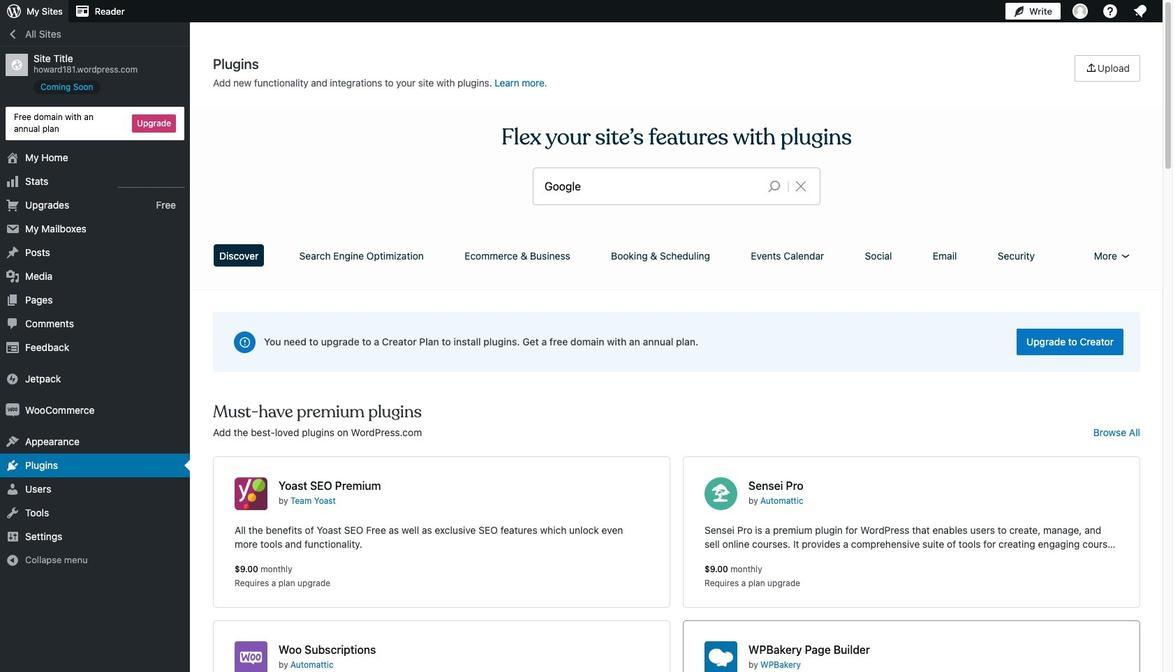 Task type: locate. For each thing, give the bounding box(es) containing it.
Search search field
[[545, 168, 757, 205]]

img image
[[6, 372, 20, 386], [6, 403, 20, 417]]

main content
[[208, 55, 1145, 673]]

1 vertical spatial img image
[[6, 403, 20, 417]]

None search field
[[534, 168, 820, 205]]

close search image
[[784, 178, 819, 195]]

0 vertical spatial img image
[[6, 372, 20, 386]]

plugin icon image
[[235, 478, 268, 511], [705, 478, 738, 511], [235, 642, 268, 673], [705, 642, 738, 673]]



Task type: vqa. For each thing, say whether or not it's contained in the screenshot.
Appearance
no



Task type: describe. For each thing, give the bounding box(es) containing it.
2 img image from the top
[[6, 403, 20, 417]]

1 img image from the top
[[6, 372, 20, 386]]

my profile image
[[1073, 3, 1088, 19]]

open search image
[[757, 177, 792, 196]]

manage your notifications image
[[1132, 3, 1149, 20]]

highest hourly views 0 image
[[118, 179, 184, 188]]

help image
[[1102, 3, 1119, 20]]



